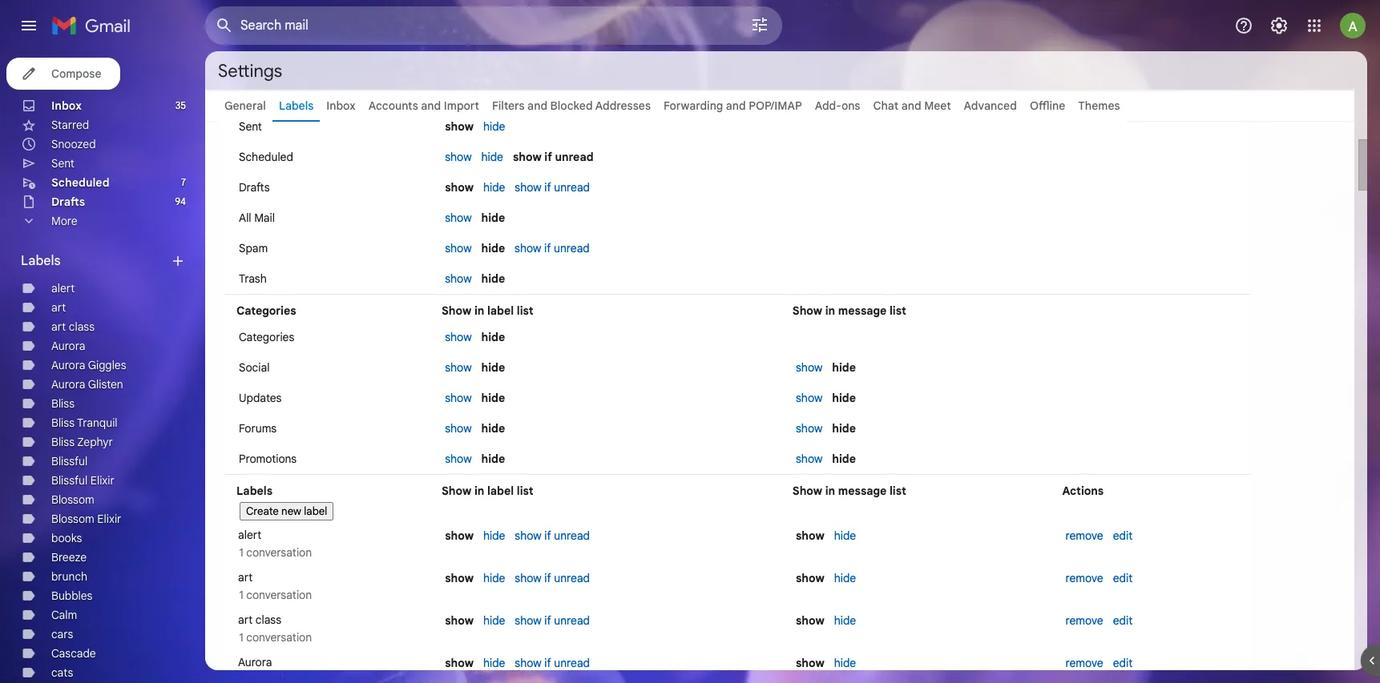 Task type: vqa. For each thing, say whether or not it's contained in the screenshot.
Cats Link
yes



Task type: describe. For each thing, give the bounding box(es) containing it.
edit link for art class 1 conversation
[[1113, 614, 1133, 629]]

calm link
[[51, 609, 77, 623]]

starred
[[51, 118, 89, 132]]

all mail
[[239, 211, 275, 225]]

conversation for alert
[[246, 546, 312, 560]]

glisten
[[88, 378, 123, 392]]

0 vertical spatial categories
[[237, 304, 296, 318]]

forums
[[239, 422, 277, 436]]

4 remove from the top
[[1066, 657, 1104, 671]]

class for art class
[[69, 320, 95, 334]]

94
[[175, 196, 186, 208]]

settings
[[218, 60, 282, 81]]

brunch
[[51, 570, 88, 584]]

show link for promotions
[[445, 452, 472, 467]]

bliss tranquil link
[[51, 416, 118, 431]]

label for categories
[[487, 304, 514, 318]]

art link
[[51, 301, 66, 315]]

snoozed link
[[51, 137, 96, 152]]

cascade
[[51, 647, 96, 661]]

2 show if unread link from the top
[[515, 241, 590, 256]]

books
[[51, 532, 82, 546]]

more
[[51, 214, 77, 229]]

bliss for bliss link
[[51, 397, 75, 411]]

social
[[239, 361, 270, 375]]

1 if from the top
[[545, 150, 552, 164]]

giggles
[[88, 358, 126, 373]]

themes link
[[1079, 99, 1121, 113]]

blissful link
[[51, 455, 88, 469]]

show link for social
[[445, 361, 472, 375]]

snoozed
[[51, 137, 96, 152]]

inbox for second "inbox" link from the left
[[327, 99, 356, 113]]

create new label button
[[240, 503, 334, 521]]

show link for all mail
[[445, 211, 472, 225]]

zephyr
[[77, 435, 113, 450]]

advanced search options image
[[744, 9, 776, 41]]

create
[[246, 505, 279, 519]]

addresses
[[596, 99, 651, 113]]

elixir for blissful elixir
[[90, 474, 115, 488]]

ons
[[842, 99, 861, 113]]

accounts and import
[[369, 99, 479, 113]]

search mail image
[[210, 11, 239, 40]]

trash
[[239, 272, 267, 286]]

new
[[282, 505, 301, 519]]

cars
[[51, 628, 73, 642]]

1 horizontal spatial drafts
[[239, 180, 270, 195]]

show link for categories
[[445, 330, 472, 345]]

forwarding
[[664, 99, 723, 113]]

offline
[[1030, 99, 1066, 113]]

show link for trash
[[445, 272, 472, 286]]

0 vertical spatial scheduled
[[239, 150, 293, 164]]

cats link
[[51, 666, 73, 681]]

and for chat
[[902, 99, 922, 113]]

starred link
[[51, 118, 89, 132]]

promotions
[[239, 452, 297, 467]]

0 vertical spatial sent
[[239, 119, 262, 134]]

elixir for blossom elixir
[[97, 512, 121, 527]]

alert for alert
[[51, 281, 75, 296]]

all
[[239, 211, 251, 225]]

scheduled inside labels navigation
[[51, 176, 110, 190]]

art for art class 1 conversation
[[238, 613, 253, 628]]

add-
[[815, 99, 842, 113]]

show link for spam
[[445, 241, 472, 256]]

aurora glisten
[[51, 378, 123, 392]]

more button
[[0, 212, 192, 231]]

edit link for art 1 conversation
[[1113, 572, 1133, 586]]

create new label
[[246, 505, 327, 519]]

chat
[[873, 99, 899, 113]]

accounts
[[369, 99, 418, 113]]

calm
[[51, 609, 77, 623]]

blissful elixir
[[51, 474, 115, 488]]

bubbles
[[51, 589, 93, 604]]

accounts and import link
[[369, 99, 479, 113]]

breeze link
[[51, 551, 87, 565]]

remove link for art 1 conversation
[[1066, 572, 1104, 586]]

message for categories
[[838, 304, 887, 318]]

support image
[[1235, 16, 1254, 35]]

5 if from the top
[[545, 572, 551, 586]]

alert 1 conversation
[[237, 528, 312, 560]]

edit for alert 1 conversation
[[1113, 529, 1133, 544]]

aurora glisten link
[[51, 378, 123, 392]]

art for art 1 conversation
[[238, 571, 253, 585]]

aurora for aurora glisten
[[51, 378, 85, 392]]

remove link for art class 1 conversation
[[1066, 614, 1104, 629]]

drafts link
[[51, 195, 85, 209]]

show if unread link for remove link for alert 1 conversation
[[515, 529, 590, 544]]

offline link
[[1030, 99, 1066, 113]]

message for labels
[[838, 484, 887, 499]]

2 inbox link from the left
[[327, 99, 356, 113]]

general link
[[224, 99, 266, 113]]

show if unread link for art class 1 conversation's remove link
[[515, 614, 590, 629]]

books link
[[51, 532, 82, 546]]

1 vertical spatial categories
[[239, 330, 295, 345]]

bliss for bliss tranquil
[[51, 416, 75, 431]]

show in message list for categories
[[793, 304, 907, 318]]

label for labels
[[487, 484, 514, 499]]

art 1 conversation
[[237, 571, 312, 603]]

actions
[[1063, 484, 1104, 499]]

7 if from the top
[[545, 657, 551, 671]]

chat and meet
[[873, 99, 951, 113]]

art class link
[[51, 320, 95, 334]]

blossom link
[[51, 493, 94, 508]]

2 if from the top
[[545, 180, 551, 195]]

forwarding and pop/imap
[[664, 99, 802, 113]]

art for art class
[[51, 320, 66, 334]]

filters and blocked addresses link
[[492, 99, 651, 113]]

bliss link
[[51, 397, 75, 411]]

pop/imap
[[749, 99, 802, 113]]

art class
[[51, 320, 95, 334]]

add-ons link
[[815, 99, 861, 113]]

inbox for 1st "inbox" link from the left
[[51, 99, 82, 113]]

labels navigation
[[0, 51, 205, 684]]



Task type: locate. For each thing, give the bounding box(es) containing it.
conversation up art class 1 conversation
[[246, 589, 312, 603]]

bliss up blissful link
[[51, 435, 75, 450]]

1 horizontal spatial inbox link
[[327, 99, 356, 113]]

labels for 'labels' link
[[279, 99, 314, 113]]

2 blossom from the top
[[51, 512, 94, 527]]

4 if from the top
[[545, 529, 551, 544]]

4 remove link from the top
[[1066, 657, 1104, 671]]

show
[[442, 304, 472, 318], [793, 304, 823, 318], [442, 484, 472, 499], [793, 484, 823, 499]]

art inside art 1 conversation
[[238, 571, 253, 585]]

aurora giggles
[[51, 358, 126, 373]]

art for art
[[51, 301, 66, 315]]

blissful down bliss zephyr link
[[51, 455, 88, 469]]

1 vertical spatial show in label list
[[442, 484, 534, 499]]

0 vertical spatial show in message list
[[793, 304, 907, 318]]

1 for art 1 conversation
[[239, 589, 244, 603]]

1 horizontal spatial sent
[[239, 119, 262, 134]]

2 remove from the top
[[1066, 572, 1104, 586]]

2 conversation from the top
[[246, 589, 312, 603]]

alert down create
[[238, 528, 262, 543]]

0 horizontal spatial alert
[[51, 281, 75, 296]]

brunch link
[[51, 570, 88, 584]]

aurora down art class 1 conversation
[[238, 656, 272, 670]]

2 blissful from the top
[[51, 474, 88, 488]]

3 show if unread link from the top
[[515, 529, 590, 544]]

filters and blocked addresses
[[492, 99, 651, 113]]

1 vertical spatial bliss
[[51, 416, 75, 431]]

compose
[[51, 67, 101, 81]]

0 horizontal spatial drafts
[[51, 195, 85, 209]]

edit link for alert 1 conversation
[[1113, 529, 1133, 544]]

main menu image
[[19, 16, 38, 35]]

1 horizontal spatial scheduled
[[239, 150, 293, 164]]

remove for art 1 conversation
[[1066, 572, 1104, 586]]

elixir
[[90, 474, 115, 488], [97, 512, 121, 527]]

1 vertical spatial blossom
[[51, 512, 94, 527]]

sent link
[[51, 156, 74, 171]]

bliss tranquil
[[51, 416, 118, 431]]

chat and meet link
[[873, 99, 951, 113]]

3 1 from the top
[[239, 631, 244, 645]]

art inside art class 1 conversation
[[238, 613, 253, 628]]

blissful
[[51, 455, 88, 469], [51, 474, 88, 488]]

show if unread link for fourth remove link from the top of the page
[[515, 657, 590, 671]]

class inside labels navigation
[[69, 320, 95, 334]]

sent inside labels navigation
[[51, 156, 74, 171]]

1 horizontal spatial labels
[[237, 484, 273, 499]]

art down art 1 conversation at the bottom
[[238, 613, 253, 628]]

cascade link
[[51, 647, 96, 661]]

labels link
[[279, 99, 314, 113]]

1 vertical spatial alert
[[238, 528, 262, 543]]

aurora for aurora link
[[51, 339, 85, 354]]

0 horizontal spatial inbox link
[[51, 99, 82, 113]]

conversation
[[246, 546, 312, 560], [246, 589, 312, 603], [246, 631, 312, 645]]

sent down general "link" at the left of page
[[239, 119, 262, 134]]

breeze
[[51, 551, 87, 565]]

aurora
[[51, 339, 85, 354], [51, 358, 85, 373], [51, 378, 85, 392], [238, 656, 272, 670]]

label inside create new label 'button'
[[304, 505, 327, 519]]

4 edit from the top
[[1113, 657, 1133, 671]]

categories down trash
[[237, 304, 296, 318]]

1 up art class 1 conversation
[[239, 589, 244, 603]]

3 conversation from the top
[[246, 631, 312, 645]]

themes
[[1079, 99, 1121, 113]]

show in label list for categories
[[442, 304, 534, 318]]

and right filters
[[528, 99, 548, 113]]

advanced
[[964, 99, 1017, 113]]

6 show if unread link from the top
[[515, 657, 590, 671]]

add-ons
[[815, 99, 861, 113]]

1 vertical spatial message
[[838, 484, 887, 499]]

3 bliss from the top
[[51, 435, 75, 450]]

cars link
[[51, 628, 73, 642]]

4 edit link from the top
[[1113, 657, 1133, 671]]

and right the chat
[[902, 99, 922, 113]]

blossom down blissful elixir link
[[51, 493, 94, 508]]

show link for forums
[[445, 422, 472, 436]]

labels up create
[[237, 484, 273, 499]]

2 message from the top
[[838, 484, 887, 499]]

2 inbox from the left
[[327, 99, 356, 113]]

conversation for art
[[246, 589, 312, 603]]

2 edit link from the top
[[1113, 572, 1133, 586]]

blissful down blissful link
[[51, 474, 88, 488]]

blossom for blossom elixir
[[51, 512, 94, 527]]

class up aurora link
[[69, 320, 95, 334]]

0 vertical spatial blossom
[[51, 493, 94, 508]]

class down art 1 conversation at the bottom
[[256, 613, 281, 628]]

show
[[445, 119, 474, 134], [445, 150, 472, 164], [513, 150, 542, 164], [445, 180, 474, 195], [515, 180, 542, 195], [445, 211, 472, 225], [445, 241, 472, 256], [515, 241, 542, 256], [445, 272, 472, 286], [445, 330, 472, 345], [445, 361, 472, 375], [796, 361, 823, 375], [445, 391, 472, 406], [796, 391, 823, 406], [445, 422, 472, 436], [796, 422, 823, 436], [445, 452, 472, 467], [796, 452, 823, 467], [445, 529, 474, 544], [515, 529, 542, 544], [796, 529, 825, 544], [445, 572, 474, 586], [515, 572, 542, 586], [796, 572, 825, 586], [445, 614, 474, 629], [515, 614, 542, 629], [796, 614, 825, 629], [445, 657, 474, 671], [515, 657, 542, 671], [796, 657, 825, 671]]

2 bliss from the top
[[51, 416, 75, 431]]

1 edit link from the top
[[1113, 529, 1133, 544]]

bliss up bliss tranquil
[[51, 397, 75, 411]]

3 remove link from the top
[[1066, 614, 1104, 629]]

0 horizontal spatial scheduled
[[51, 176, 110, 190]]

1 vertical spatial sent
[[51, 156, 74, 171]]

labels for labels heading
[[21, 253, 61, 269]]

scheduled up drafts link
[[51, 176, 110, 190]]

aurora up bliss link
[[51, 378, 85, 392]]

settings image
[[1270, 16, 1289, 35]]

inbox right 'labels' link
[[327, 99, 356, 113]]

gmail image
[[51, 10, 139, 42]]

mail
[[254, 211, 275, 225]]

1 horizontal spatial class
[[256, 613, 281, 628]]

0 vertical spatial 1
[[239, 546, 244, 560]]

0 vertical spatial blissful
[[51, 455, 88, 469]]

blossom elixir
[[51, 512, 121, 527]]

art class 1 conversation
[[237, 613, 312, 645]]

1 inside alert 1 conversation
[[239, 546, 244, 560]]

aurora link
[[51, 339, 85, 354]]

remove for art class 1 conversation
[[1066, 614, 1104, 629]]

0 vertical spatial alert
[[51, 281, 75, 296]]

scheduled down general "link" at the left of page
[[239, 150, 293, 164]]

class
[[69, 320, 95, 334], [256, 613, 281, 628]]

2 vertical spatial label
[[304, 505, 327, 519]]

aurora for aurora giggles
[[51, 358, 85, 373]]

conversation up art 1 conversation at the bottom
[[246, 546, 312, 560]]

show link for updates
[[445, 391, 472, 406]]

1 remove from the top
[[1066, 529, 1104, 544]]

show link for scheduled
[[445, 150, 472, 164]]

alert for alert 1 conversation
[[238, 528, 262, 543]]

2 vertical spatial labels
[[237, 484, 273, 499]]

labels right general "link" at the left of page
[[279, 99, 314, 113]]

2 edit from the top
[[1113, 572, 1133, 586]]

conversation down art 1 conversation at the bottom
[[246, 631, 312, 645]]

1 blossom from the top
[[51, 493, 94, 508]]

3 edit from the top
[[1113, 614, 1133, 629]]

inbox link up the starred
[[51, 99, 82, 113]]

1 for alert 1 conversation
[[239, 546, 244, 560]]

edit for art class 1 conversation
[[1113, 614, 1133, 629]]

scheduled link
[[51, 176, 110, 190]]

2 show in label list from the top
[[442, 484, 534, 499]]

alert inside labels navigation
[[51, 281, 75, 296]]

cats
[[51, 666, 73, 681]]

remove link for alert 1 conversation
[[1066, 529, 1104, 544]]

and left "import"
[[421, 99, 441, 113]]

None search field
[[205, 6, 783, 45]]

blissful elixir link
[[51, 474, 115, 488]]

1 inside art 1 conversation
[[239, 589, 244, 603]]

0 vertical spatial message
[[838, 304, 887, 318]]

art down the alert link
[[51, 301, 66, 315]]

4 show if unread link from the top
[[515, 572, 590, 586]]

labels heading
[[21, 253, 170, 269]]

blossom for 'blossom' link
[[51, 493, 94, 508]]

1 vertical spatial show in message list
[[793, 484, 907, 499]]

bliss zephyr link
[[51, 435, 113, 450]]

categories up social
[[239, 330, 295, 345]]

meet
[[925, 99, 951, 113]]

filters
[[492, 99, 525, 113]]

1 vertical spatial class
[[256, 613, 281, 628]]

bliss for bliss zephyr
[[51, 435, 75, 450]]

0 horizontal spatial sent
[[51, 156, 74, 171]]

alert inside alert 1 conversation
[[238, 528, 262, 543]]

1 inside art class 1 conversation
[[239, 631, 244, 645]]

2 show in message list from the top
[[793, 484, 907, 499]]

2 vertical spatial conversation
[[246, 631, 312, 645]]

and for filters
[[528, 99, 548, 113]]

blossom elixir link
[[51, 512, 121, 527]]

and for forwarding
[[726, 99, 746, 113]]

tranquil
[[77, 416, 118, 431]]

conversation inside art 1 conversation
[[246, 589, 312, 603]]

alert link
[[51, 281, 75, 296]]

drafts
[[239, 180, 270, 195], [51, 195, 85, 209]]

show in message list for labels
[[793, 484, 907, 499]]

categories
[[237, 304, 296, 318], [239, 330, 295, 345]]

hide
[[483, 119, 505, 134], [481, 150, 503, 164], [483, 180, 505, 195], [481, 211, 505, 225], [481, 241, 505, 256], [481, 272, 505, 286], [481, 330, 505, 345], [481, 361, 505, 375], [832, 361, 856, 375], [481, 391, 505, 406], [832, 391, 856, 406], [481, 422, 505, 436], [832, 422, 856, 436], [481, 452, 505, 467], [832, 452, 856, 467], [483, 529, 505, 544], [834, 529, 856, 544], [483, 572, 505, 586], [834, 572, 856, 586], [483, 614, 505, 629], [834, 614, 856, 629], [483, 657, 505, 671], [834, 657, 856, 671]]

7
[[181, 176, 186, 188]]

advanced link
[[964, 99, 1017, 113]]

import
[[444, 99, 479, 113]]

1 conversation from the top
[[246, 546, 312, 560]]

0 horizontal spatial labels
[[21, 253, 61, 269]]

35
[[175, 99, 186, 111]]

spam
[[239, 241, 268, 256]]

1 inbox link from the left
[[51, 99, 82, 113]]

show if unread
[[513, 150, 594, 164], [515, 180, 590, 195], [515, 241, 590, 256], [515, 529, 590, 544], [515, 572, 590, 586], [515, 614, 590, 629], [515, 657, 590, 671]]

1 vertical spatial labels
[[21, 253, 61, 269]]

general
[[224, 99, 266, 113]]

compose button
[[6, 58, 121, 90]]

aurora down aurora link
[[51, 358, 85, 373]]

and left the pop/imap
[[726, 99, 746, 113]]

list
[[517, 304, 534, 318], [890, 304, 907, 318], [517, 484, 534, 499], [890, 484, 907, 499]]

labels inside labels navigation
[[21, 253, 61, 269]]

updates
[[239, 391, 282, 406]]

1 show if unread link from the top
[[515, 180, 590, 195]]

1 inbox from the left
[[51, 99, 82, 113]]

alert up art link
[[51, 281, 75, 296]]

sent down snoozed link
[[51, 156, 74, 171]]

art
[[51, 301, 66, 315], [51, 320, 66, 334], [238, 571, 253, 585], [238, 613, 253, 628]]

message
[[838, 304, 887, 318], [838, 484, 887, 499]]

2 remove link from the top
[[1066, 572, 1104, 586]]

1 1 from the top
[[239, 546, 244, 560]]

0 vertical spatial show in label list
[[442, 304, 534, 318]]

bliss zephyr
[[51, 435, 113, 450]]

1 remove link from the top
[[1066, 529, 1104, 544]]

bubbles link
[[51, 589, 93, 604]]

art down alert 1 conversation
[[238, 571, 253, 585]]

2 and from the left
[[528, 99, 548, 113]]

1 show in message list from the top
[[793, 304, 907, 318]]

1 vertical spatial blissful
[[51, 474, 88, 488]]

inbox up the starred
[[51, 99, 82, 113]]

3 if from the top
[[544, 241, 551, 256]]

0 vertical spatial bliss
[[51, 397, 75, 411]]

blossom down 'blossom' link
[[51, 512, 94, 527]]

and for accounts
[[421, 99, 441, 113]]

0 vertical spatial conversation
[[246, 546, 312, 560]]

1 edit from the top
[[1113, 529, 1133, 544]]

blissful for blissful elixir
[[51, 474, 88, 488]]

remove
[[1066, 529, 1104, 544], [1066, 572, 1104, 586], [1066, 614, 1104, 629], [1066, 657, 1104, 671]]

3 and from the left
[[726, 99, 746, 113]]

drafts up more
[[51, 195, 85, 209]]

1 vertical spatial label
[[487, 484, 514, 499]]

inbox link right 'labels' link
[[327, 99, 356, 113]]

if
[[545, 150, 552, 164], [545, 180, 551, 195], [544, 241, 551, 256], [545, 529, 551, 544], [545, 572, 551, 586], [545, 614, 551, 629], [545, 657, 551, 671]]

show if unread link
[[515, 180, 590, 195], [515, 241, 590, 256], [515, 529, 590, 544], [515, 572, 590, 586], [515, 614, 590, 629], [515, 657, 590, 671]]

blissful for blissful link
[[51, 455, 88, 469]]

3 remove from the top
[[1066, 614, 1104, 629]]

forwarding and pop/imap link
[[664, 99, 802, 113]]

hide link
[[483, 119, 505, 134], [481, 150, 503, 164], [483, 180, 505, 195], [483, 529, 505, 544], [834, 529, 856, 544], [483, 572, 505, 586], [834, 572, 856, 586], [483, 614, 505, 629], [834, 614, 856, 629], [483, 657, 505, 671], [834, 657, 856, 671]]

art down art link
[[51, 320, 66, 334]]

bliss down bliss link
[[51, 416, 75, 431]]

1 vertical spatial 1
[[239, 589, 244, 603]]

class for art class 1 conversation
[[256, 613, 281, 628]]

blocked
[[551, 99, 593, 113]]

0 horizontal spatial inbox
[[51, 99, 82, 113]]

show if unread link for art 1 conversation remove link
[[515, 572, 590, 586]]

1 bliss from the top
[[51, 397, 75, 411]]

1 down art 1 conversation at the bottom
[[239, 631, 244, 645]]

0 vertical spatial class
[[69, 320, 95, 334]]

1 blissful from the top
[[51, 455, 88, 469]]

labels up the alert link
[[21, 253, 61, 269]]

1 vertical spatial elixir
[[97, 512, 121, 527]]

show in label list for labels
[[442, 484, 534, 499]]

and
[[421, 99, 441, 113], [528, 99, 548, 113], [726, 99, 746, 113], [902, 99, 922, 113]]

2 1 from the top
[[239, 589, 244, 603]]

0 vertical spatial label
[[487, 304, 514, 318]]

blossom
[[51, 493, 94, 508], [51, 512, 94, 527]]

aurora down art class link on the top left of the page
[[51, 339, 85, 354]]

1 vertical spatial scheduled
[[51, 176, 110, 190]]

show in message list
[[793, 304, 907, 318], [793, 484, 907, 499]]

0 vertical spatial elixir
[[90, 474, 115, 488]]

1 horizontal spatial alert
[[238, 528, 262, 543]]

5 show if unread link from the top
[[515, 614, 590, 629]]

conversation inside alert 1 conversation
[[246, 546, 312, 560]]

0 horizontal spatial class
[[69, 320, 95, 334]]

class inside art class 1 conversation
[[256, 613, 281, 628]]

6 if from the top
[[545, 614, 551, 629]]

1 vertical spatial conversation
[[246, 589, 312, 603]]

1 show in label list from the top
[[442, 304, 534, 318]]

3 edit link from the top
[[1113, 614, 1133, 629]]

1 horizontal spatial inbox
[[327, 99, 356, 113]]

elixir down blissful elixir
[[97, 512, 121, 527]]

drafts inside labels navigation
[[51, 195, 85, 209]]

2 vertical spatial 1
[[239, 631, 244, 645]]

4 and from the left
[[902, 99, 922, 113]]

aurora giggles link
[[51, 358, 126, 373]]

conversation inside art class 1 conversation
[[246, 631, 312, 645]]

2 vertical spatial bliss
[[51, 435, 75, 450]]

remove for alert 1 conversation
[[1066, 529, 1104, 544]]

1 up art 1 conversation at the bottom
[[239, 546, 244, 560]]

elixir up 'blossom' link
[[90, 474, 115, 488]]

1 message from the top
[[838, 304, 887, 318]]

2 horizontal spatial labels
[[279, 99, 314, 113]]

inbox inside labels navigation
[[51, 99, 82, 113]]

drafts up all mail
[[239, 180, 270, 195]]

1 and from the left
[[421, 99, 441, 113]]

Search mail text field
[[241, 18, 706, 34]]

edit for art 1 conversation
[[1113, 572, 1133, 586]]

scheduled
[[239, 150, 293, 164], [51, 176, 110, 190]]

0 vertical spatial labels
[[279, 99, 314, 113]]



